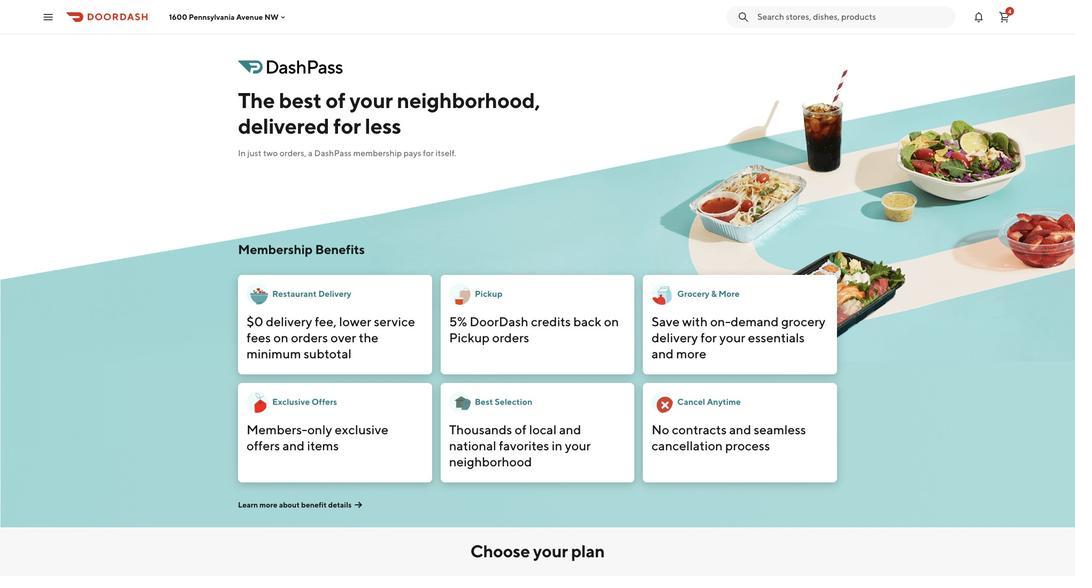 Task type: locate. For each thing, give the bounding box(es) containing it.
1 horizontal spatial on
[[604, 314, 619, 329]]

1 orders from the left
[[291, 330, 328, 345]]

no
[[652, 422, 670, 437]]

1 vertical spatial pickup
[[449, 330, 490, 345]]

and down the members-
[[283, 438, 305, 453]]

1 horizontal spatial delivery
[[652, 330, 698, 345]]

your inside the best of your neighborhood, delivered for less
[[350, 88, 393, 113]]

orders
[[291, 330, 328, 345], [493, 330, 530, 345]]

on right back
[[604, 314, 619, 329]]

4 button
[[994, 6, 1016, 28]]

and down save
[[652, 346, 674, 361]]

neighborhood,
[[397, 88, 540, 113]]

minimum
[[247, 346, 301, 361]]

0 vertical spatial for
[[334, 113, 361, 139]]

2 vertical spatial for
[[701, 330, 717, 345]]

for up in just two orders, a dashpass membership pays for itself.
[[334, 113, 361, 139]]

and up in
[[560, 422, 582, 437]]

items
[[307, 438, 339, 453]]

your down on-
[[720, 330, 746, 345]]

grocery
[[782, 314, 826, 329]]

back
[[574, 314, 602, 329]]

delivery down restaurant
[[266, 314, 312, 329]]

0 vertical spatial more
[[677, 346, 707, 361]]

only
[[308, 422, 332, 437]]

1 horizontal spatial of
[[515, 422, 527, 437]]

of up favorites
[[515, 422, 527, 437]]

0 horizontal spatial for
[[334, 113, 361, 139]]

neighborhood
[[449, 454, 532, 469]]

orders inside 5% doordash credits back on pickup orders
[[493, 330, 530, 345]]

orders inside $0 delivery fee, lower service fees on orders over the minimum subtotal
[[291, 330, 328, 345]]

in
[[238, 148, 246, 158]]

more
[[677, 346, 707, 361], [260, 501, 278, 510]]

1 vertical spatial of
[[515, 422, 527, 437]]

no contracts and seamless cancellation process
[[652, 422, 807, 453]]

fees
[[247, 330, 271, 345]]

more down with
[[677, 346, 707, 361]]

doordash
[[470, 314, 529, 329]]

orders,
[[280, 148, 307, 158]]

for down on-
[[701, 330, 717, 345]]

your left plan
[[534, 541, 568, 561]]

of inside the best of your neighborhood, delivered for less
[[326, 88, 346, 113]]

service
[[374, 314, 415, 329]]

0 vertical spatial delivery
[[266, 314, 312, 329]]

and inside "no contracts and seamless cancellation process"
[[730, 422, 752, 437]]

and up process
[[730, 422, 752, 437]]

save with on-demand grocery delivery for your essentials and more
[[652, 314, 826, 361]]

details
[[328, 501, 352, 510]]

1 horizontal spatial orders
[[493, 330, 530, 345]]

1 vertical spatial on
[[274, 330, 289, 345]]

$0 delivery fee, lower service fees on orders over the minimum subtotal
[[247, 314, 415, 361]]

less
[[365, 113, 401, 139]]

delivery
[[319, 289, 352, 299]]

with
[[683, 314, 708, 329]]

your
[[350, 88, 393, 113], [720, 330, 746, 345], [565, 438, 591, 453], [534, 541, 568, 561]]

2 orders from the left
[[493, 330, 530, 345]]

0 vertical spatial of
[[326, 88, 346, 113]]

on
[[604, 314, 619, 329], [274, 330, 289, 345]]

delivery down save
[[652, 330, 698, 345]]

0 horizontal spatial orders
[[291, 330, 328, 345]]

1 horizontal spatial more
[[677, 346, 707, 361]]

of right best
[[326, 88, 346, 113]]

0 vertical spatial on
[[604, 314, 619, 329]]

more right the learn
[[260, 501, 278, 510]]

essentials
[[748, 330, 805, 345]]

5%
[[449, 314, 467, 329]]

for for save
[[701, 330, 717, 345]]

1 vertical spatial for
[[423, 148, 434, 158]]

the
[[238, 88, 275, 113]]

about
[[279, 501, 300, 510]]

pays
[[404, 148, 422, 158]]

pickup down the 5%
[[449, 330, 490, 345]]

0 horizontal spatial delivery
[[266, 314, 312, 329]]

membership benefits
[[238, 242, 365, 257]]

2 horizontal spatial for
[[701, 330, 717, 345]]

0 horizontal spatial on
[[274, 330, 289, 345]]

best
[[279, 88, 322, 113]]

for right pays at the left of the page
[[423, 148, 434, 158]]

1 vertical spatial more
[[260, 501, 278, 510]]

for inside the best of your neighborhood, delivered for less
[[334, 113, 361, 139]]

delivery inside save with on-demand grocery delivery for your essentials and more
[[652, 330, 698, 345]]

membership
[[238, 242, 313, 257]]

the best of your neighborhood, delivered for less
[[238, 88, 540, 139]]

delivery
[[266, 314, 312, 329], [652, 330, 698, 345]]

in
[[552, 438, 563, 453]]

over
[[331, 330, 356, 345]]

orders down fee,
[[291, 330, 328, 345]]

save
[[652, 314, 680, 329]]

of
[[326, 88, 346, 113], [515, 422, 527, 437]]

restaurant delivery
[[272, 289, 352, 299]]

delivery inside $0 delivery fee, lower service fees on orders over the minimum subtotal
[[266, 314, 312, 329]]

1 vertical spatial delivery
[[652, 330, 698, 345]]

your up less
[[350, 88, 393, 113]]

pickup
[[475, 289, 503, 299], [449, 330, 490, 345]]

nw
[[265, 13, 279, 21]]

and
[[652, 346, 674, 361], [560, 422, 582, 437], [730, 422, 752, 437], [283, 438, 305, 453]]

plan
[[571, 541, 605, 561]]

for inside save with on-demand grocery delivery for your essentials and more
[[701, 330, 717, 345]]

&
[[712, 289, 717, 299]]

9 items, open order cart image
[[999, 10, 1012, 23]]

cancellation
[[652, 438, 723, 453]]

best
[[475, 397, 493, 407]]

pickup up doordash
[[475, 289, 503, 299]]

exclusive
[[272, 397, 310, 407]]

on up minimum
[[274, 330, 289, 345]]

the
[[359, 330, 379, 345]]

0 horizontal spatial more
[[260, 501, 278, 510]]

your right in
[[565, 438, 591, 453]]

notification bell image
[[973, 10, 986, 23]]

0 horizontal spatial of
[[326, 88, 346, 113]]

orders down doordash
[[493, 330, 530, 345]]

members-only exclusive offers and items
[[247, 422, 389, 453]]

learn
[[238, 501, 258, 510]]

lower
[[339, 314, 372, 329]]

offers
[[312, 397, 337, 407]]



Task type: describe. For each thing, give the bounding box(es) containing it.
itself.
[[436, 148, 457, 158]]

more
[[719, 289, 740, 299]]

restaurant
[[272, 289, 317, 299]]

avenue
[[236, 13, 263, 21]]

0 vertical spatial pickup
[[475, 289, 503, 299]]

subtotal
[[304, 346, 352, 361]]

grocery
[[678, 289, 710, 299]]

and inside thousands of local and national favorites in your neighborhood
[[560, 422, 582, 437]]

credits
[[531, 314, 571, 329]]

grocery & more
[[678, 289, 740, 299]]

exclusive
[[335, 422, 389, 437]]

fee,
[[315, 314, 337, 329]]

exclusive offers
[[272, 397, 337, 407]]

dashpass
[[314, 148, 352, 158]]

selection
[[495, 397, 533, 407]]

just
[[248, 148, 262, 158]]

on inside 5% doordash credits back on pickup orders
[[604, 314, 619, 329]]

in just two orders, a dashpass membership pays for itself.
[[238, 148, 457, 158]]

more inside save with on-demand grocery delivery for your essentials and more
[[677, 346, 707, 361]]

thousands
[[449, 422, 512, 437]]

offers
[[247, 438, 280, 453]]

choose
[[471, 541, 530, 561]]

two
[[263, 148, 278, 158]]

national
[[449, 438, 497, 453]]

4
[[1009, 8, 1012, 14]]

process
[[726, 438, 771, 453]]

pennsylvania
[[189, 13, 235, 21]]

members-
[[247, 422, 308, 437]]

for for the
[[334, 113, 361, 139]]

benefits
[[315, 242, 365, 257]]

your inside thousands of local and national favorites in your neighborhood
[[565, 438, 591, 453]]

a
[[308, 148, 313, 158]]

5% doordash credits back on pickup orders
[[449, 314, 619, 345]]

and inside save with on-demand grocery delivery for your essentials and more
[[652, 346, 674, 361]]

choose your plan
[[471, 541, 605, 561]]

cancel anytime
[[678, 397, 741, 407]]

cancel
[[678, 397, 706, 407]]

1600 pennsylvania avenue nw button
[[169, 13, 287, 21]]

and inside "members-only exclusive offers and items"
[[283, 438, 305, 453]]

on-
[[711, 314, 731, 329]]

1600
[[169, 13, 187, 21]]

Store search: begin typing to search for stores available on DoorDash text field
[[758, 11, 949, 23]]

pickup inside 5% doordash credits back on pickup orders
[[449, 330, 490, 345]]

1 horizontal spatial for
[[423, 148, 434, 158]]

of inside thousands of local and national favorites in your neighborhood
[[515, 422, 527, 437]]

demand
[[731, 314, 779, 329]]

seamless
[[754, 422, 807, 437]]

on inside $0 delivery fee, lower service fees on orders over the minimum subtotal
[[274, 330, 289, 345]]

delivered
[[238, 113, 329, 139]]

favorites
[[499, 438, 549, 453]]

thousands of local and national favorites in your neighborhood
[[449, 422, 591, 469]]

benefit
[[301, 501, 327, 510]]

best selection
[[475, 397, 533, 407]]

local
[[529, 422, 557, 437]]

learn more about benefit details
[[238, 501, 352, 510]]

anytime
[[707, 397, 741, 407]]

1600 pennsylvania avenue nw
[[169, 13, 279, 21]]

contracts
[[672, 422, 727, 437]]

$0
[[247, 314, 263, 329]]

open menu image
[[42, 10, 55, 23]]

your inside save with on-demand grocery delivery for your essentials and more
[[720, 330, 746, 345]]

membership
[[354, 148, 402, 158]]



Task type: vqa. For each thing, say whether or not it's contained in the screenshot.
min related to TAO Uptown
no



